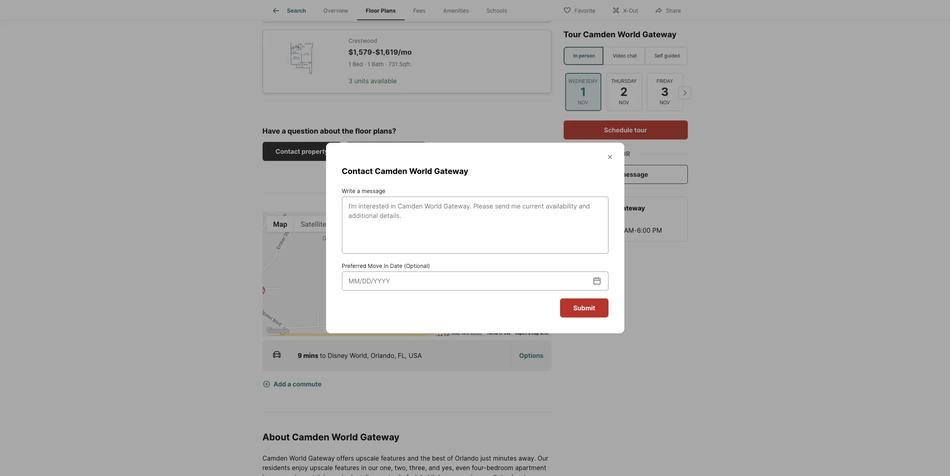 Task type: vqa. For each thing, say whether or not it's contained in the screenshot.
Terms of Use
yes



Task type: describe. For each thing, give the bounding box(es) containing it.
2
[[620, 85, 628, 99]]

in inside 'list box'
[[573, 53, 578, 59]]

satellite button
[[294, 216, 333, 232]]

0 horizontal spatial the
[[342, 127, 353, 135]]

commute
[[293, 381, 322, 388]]

map
[[531, 331, 539, 336]]

error
[[540, 331, 549, 336]]

share
[[666, 7, 681, 14]]

person
[[579, 53, 595, 59]]

in inside contact camden world gateway dialog
[[384, 263, 389, 269]]

gateway inside 'camden world gateway offers upscale features and the best of orlando just minutes away. our residents enjoy upscale features in our one, two, three, and yes, even four-bedroom apartment homes such as stainless-steel appliances in chef-style kitchens, spacious walk-in closets, op'
[[308, 455, 335, 463]]

2 3 units available from the top
[[349, 77, 397, 85]]

to
[[320, 352, 326, 360]]

gateway for contact camden world gateway
[[434, 167, 468, 176]]

camden for contact camden world gateway
[[375, 167, 407, 176]]

world for tour camden world gateway
[[617, 30, 641, 39]]

map region
[[253, 138, 557, 341]]

satellite
[[301, 220, 326, 228]]

x-
[[623, 7, 629, 14]]

gateway for about camden world gateway
[[360, 432, 399, 443]]

3 units available inside button
[[349, 6, 397, 14]]

menu bar containing map
[[266, 216, 333, 232]]

contact property button
[[262, 142, 342, 161]]

self guided
[[654, 53, 680, 59]]

search
[[287, 7, 306, 14]]

0 horizontal spatial upscale
[[310, 464, 333, 472]]

2 horizontal spatial in
[[501, 474, 506, 476]]

preferred move in date (optional)
[[342, 263, 430, 269]]

have
[[262, 127, 280, 135]]

google image
[[264, 326, 291, 337]]

world for contact camden world gateway
[[409, 167, 432, 176]]

a for question
[[282, 127, 286, 135]]

map button
[[266, 216, 294, 232]]

have a question about the floor plans?
[[262, 127, 396, 135]]

tour
[[634, 126, 647, 134]]

our
[[538, 455, 548, 463]]

mins
[[303, 352, 318, 360]]

favorite
[[575, 7, 595, 14]]

floor plans
[[366, 7, 396, 14]]

chat
[[627, 53, 637, 59]]

video
[[613, 53, 626, 59]]

1 horizontal spatial 1
[[368, 61, 370, 68]]

four-
[[472, 464, 487, 472]]

schedule tour button
[[564, 121, 688, 140]]

preferred
[[342, 263, 366, 269]]

a for map
[[528, 331, 530, 336]]

world,
[[350, 352, 369, 360]]

of inside 'camden world gateway offers upscale features and the best of orlando just minutes away. our residents enjoy upscale features in our one, two, three, and yes, even four-bedroom apartment homes such as stainless-steel appliances in chef-style kitchens, spacious walk-in closets, op'
[[447, 455, 453, 463]]

Preferred Move In Date (Optional) text field
[[349, 277, 592, 286]]

homes
[[262, 474, 282, 476]]

use
[[504, 331, 511, 336]]

contact property
[[276, 148, 328, 156]]

move
[[368, 263, 382, 269]]

write
[[342, 188, 355, 194]]

three,
[[409, 464, 427, 472]]

gateway for tour camden world gateway
[[642, 30, 677, 39]]

floor plans tab
[[357, 1, 405, 20]]

nov for 2
[[619, 100, 629, 106]]

1 horizontal spatial in
[[388, 474, 394, 476]]

disney
[[328, 352, 348, 360]]

thursday 2 nov
[[611, 78, 637, 106]]

a for message
[[357, 188, 360, 194]]

9 mins to disney world, orlando, fl, usa
[[298, 352, 422, 360]]

guided
[[664, 53, 680, 59]]

nov for 3
[[660, 100, 670, 106]]

apartment
[[515, 464, 546, 472]]

search link
[[271, 6, 306, 15]]

1 inside wednesday 1 nov
[[580, 85, 586, 99]]

wednesday
[[568, 78, 598, 84]]

style
[[411, 474, 426, 476]]

today:
[[588, 227, 607, 234]]

camden inside 'camden world gateway offers upscale features and the best of orlando just minutes away. our residents enjoy upscale features in our one, two, three, and yes, even four-bedroom apartment homes such as stainless-steel appliances in chef-style kitchens, spacious walk-in closets, op'
[[262, 455, 287, 463]]

contact camden world gateway
[[342, 167, 468, 176]]

question
[[288, 127, 318, 135]]

0 vertical spatial of
[[499, 331, 503, 336]]

the inside 'camden world gateway offers upscale features and the best of orlando just minutes away. our residents enjoy upscale features in our one, two, three, and yes, even four-bedroom apartment homes such as stainless-steel appliances in chef-style kitchens, spacious walk-in closets, op'
[[420, 455, 430, 463]]

3 down the $1,579-
[[349, 77, 353, 85]]

or
[[621, 150, 630, 158]]

chef-
[[395, 474, 411, 476]]

1 bed · 1 bath · 731 sqft.
[[349, 61, 412, 68]]

property
[[302, 148, 328, 156]]

report a map error link
[[515, 331, 549, 336]]

map data ©2023
[[452, 331, 482, 336]]

world inside the camden world gateway (407) 663-5731 open today: 9:00 am-6:00 pm
[[598, 204, 616, 212]]

1 horizontal spatial features
[[381, 455, 406, 463]]

$1,579-
[[349, 48, 375, 56]]

favorite button
[[557, 2, 602, 18]]

5731
[[605, 215, 620, 223]]

world inside 'camden world gateway offers upscale features and the best of orlando just minutes away. our residents enjoy upscale features in our one, two, three, and yes, even four-bedroom apartment homes such as stainless-steel appliances in chef-style kitchens, spacious walk-in closets, op'
[[289, 455, 307, 463]]

camden inside the camden world gateway (407) 663-5731 open today: 9:00 am-6:00 pm
[[570, 204, 596, 212]]

overview tab
[[315, 1, 357, 20]]

tab list containing search
[[262, 0, 522, 20]]

submit button
[[560, 299, 608, 318]]

share button
[[648, 2, 688, 18]]

units inside button
[[354, 6, 369, 14]]

(407) 663-5731 link
[[570, 215, 620, 223]]

floor
[[355, 127, 372, 135]]

send message
[[603, 171, 648, 179]]

add a commute button
[[262, 375, 334, 394]]

1 · from the left
[[365, 61, 366, 68]]

schedule
[[604, 126, 633, 134]]

3 inside friday 3 nov
[[661, 85, 669, 99]]



Task type: locate. For each thing, give the bounding box(es) containing it.
a right "add" at the left of page
[[287, 381, 291, 388]]

send message button
[[564, 165, 688, 184]]

1 vertical spatial units
[[354, 77, 369, 85]]

1 vertical spatial available
[[371, 77, 397, 85]]

3 right overview
[[349, 6, 353, 14]]

stainless-
[[309, 474, 338, 476]]

nov down wednesday
[[578, 100, 588, 106]]

residents
[[262, 464, 290, 472]]

nov inside friday 3 nov
[[660, 100, 670, 106]]

terms of use link
[[487, 331, 511, 336]]

usa
[[409, 352, 422, 360]]

our
[[368, 464, 378, 472]]

2 nov from the left
[[619, 100, 629, 106]]

contact
[[276, 148, 300, 156], [342, 167, 373, 176]]

(407)
[[570, 215, 588, 223]]

1 horizontal spatial upscale
[[356, 455, 379, 463]]

1 nov from the left
[[578, 100, 588, 106]]

in left person
[[573, 53, 578, 59]]

0 vertical spatial units
[[354, 6, 369, 14]]

1 left bed
[[349, 61, 351, 68]]

appliances
[[355, 474, 387, 476]]

about camden world gateway
[[262, 432, 399, 443]]

a right have
[[282, 127, 286, 135]]

0 horizontal spatial in
[[361, 464, 366, 472]]

list box containing in person
[[564, 47, 688, 65]]

options
[[519, 352, 544, 360]]

0 horizontal spatial map
[[273, 220, 287, 228]]

schools tab
[[478, 1, 516, 20]]

nov down friday
[[660, 100, 670, 106]]

3 units available down bath at the left top of page
[[349, 77, 397, 85]]

overview
[[324, 7, 348, 14]]

$1,619/mo
[[375, 48, 412, 56]]

2 available from the top
[[371, 77, 397, 85]]

gateway inside the camden world gateway (407) 663-5731 open today: 9:00 am-6:00 pm
[[618, 204, 645, 212]]

nov
[[578, 100, 588, 106], [619, 100, 629, 106], [660, 100, 670, 106]]

0 horizontal spatial message
[[362, 188, 385, 194]]

send
[[603, 171, 619, 179]]

hayworth image
[[276, 0, 329, 9]]

features up steel
[[335, 464, 359, 472]]

x-out button
[[605, 2, 645, 18]]

enjoy
[[292, 464, 308, 472]]

and up the three,
[[407, 455, 419, 463]]

2 horizontal spatial 1
[[580, 85, 586, 99]]

3 units available
[[349, 6, 397, 14], [349, 77, 397, 85]]

the
[[342, 127, 353, 135], [420, 455, 430, 463]]

just
[[480, 455, 491, 463]]

message inside 'button'
[[620, 171, 648, 179]]

0 horizontal spatial ·
[[365, 61, 366, 68]]

0 vertical spatial in
[[573, 53, 578, 59]]

message
[[620, 171, 648, 179], [362, 188, 385, 194]]

a right write at the top of page
[[357, 188, 360, 194]]

friday
[[657, 78, 673, 84]]

0 vertical spatial map
[[273, 220, 287, 228]]

gateway inside dialog
[[434, 167, 468, 176]]

world
[[617, 30, 641, 39], [409, 167, 432, 176], [598, 204, 616, 212], [331, 432, 358, 443], [289, 455, 307, 463]]

0 vertical spatial available
[[371, 6, 397, 14]]

0 vertical spatial upscale
[[356, 455, 379, 463]]

3
[[349, 6, 353, 14], [349, 77, 353, 85], [661, 85, 669, 99]]

contact inside dialog
[[342, 167, 373, 176]]

message down or
[[620, 171, 648, 179]]

1 vertical spatial and
[[429, 464, 440, 472]]

map for map data ©2023
[[452, 331, 460, 336]]

1 vertical spatial of
[[447, 455, 453, 463]]

1 horizontal spatial and
[[429, 464, 440, 472]]

©2023
[[470, 331, 482, 336]]

video chat
[[613, 53, 637, 59]]

units right overview
[[354, 6, 369, 14]]

a inside button
[[287, 381, 291, 388]]

camden world gateway offers upscale features and the best of orlando just minutes away. our residents enjoy upscale features in our one, two, three, and yes, even four-bedroom apartment homes such as stainless-steel appliances in chef-style kitchens, spacious walk-in closets, op
[[262, 455, 551, 476]]

0 vertical spatial message
[[620, 171, 648, 179]]

of up yes,
[[447, 455, 453, 463]]

options button
[[512, 342, 551, 370]]

features up one,
[[381, 455, 406, 463]]

contact for contact camden world gateway
[[342, 167, 373, 176]]

1 vertical spatial the
[[420, 455, 430, 463]]

0 horizontal spatial and
[[407, 455, 419, 463]]

I'm interested in Camden World Gateway. Please send me current availability and additional details. text field
[[349, 202, 602, 249]]

2 units from the top
[[354, 77, 369, 85]]

in
[[361, 464, 366, 472], [388, 474, 394, 476], [501, 474, 506, 476]]

orlando
[[455, 455, 479, 463]]

add
[[274, 381, 286, 388]]

schools
[[486, 7, 507, 14]]

2 · from the left
[[385, 61, 387, 68]]

1 3 units available from the top
[[349, 6, 397, 14]]

camden for tour camden world gateway
[[583, 30, 616, 39]]

0 vertical spatial contact
[[276, 148, 300, 156]]

report
[[515, 331, 527, 336]]

menu bar
[[266, 216, 333, 232]]

1 horizontal spatial of
[[499, 331, 503, 336]]

9:00
[[609, 227, 622, 234]]

pm
[[652, 227, 662, 234]]

nov inside wednesday 1 nov
[[578, 100, 588, 106]]

camden up write a message
[[375, 167, 407, 176]]

1 down wednesday
[[580, 85, 586, 99]]

1 vertical spatial in
[[384, 263, 389, 269]]

one,
[[380, 464, 393, 472]]

message inside contact camden world gateway dialog
[[362, 188, 385, 194]]

upscale up our
[[356, 455, 379, 463]]

1 vertical spatial features
[[335, 464, 359, 472]]

663-
[[589, 215, 605, 223]]

am-
[[624, 227, 637, 234]]

0 vertical spatial the
[[342, 127, 353, 135]]

1 horizontal spatial message
[[620, 171, 648, 179]]

camden up the (407) on the right of the page
[[570, 204, 596, 212]]

schedule tour
[[604, 126, 647, 134]]

3 down friday
[[661, 85, 669, 99]]

camden inside dialog
[[375, 167, 407, 176]]

1 available from the top
[[371, 6, 397, 14]]

terms of use
[[487, 331, 511, 336]]

data
[[461, 331, 469, 336]]

available inside button
[[371, 6, 397, 14]]

camden up residents
[[262, 455, 287, 463]]

next image
[[678, 86, 691, 99]]

in
[[573, 53, 578, 59], [384, 263, 389, 269]]

write a message
[[342, 188, 385, 194]]

1 left bath at the left top of page
[[368, 61, 370, 68]]

sqft.
[[399, 61, 412, 68]]

1 horizontal spatial the
[[420, 455, 430, 463]]

contact down question
[[276, 148, 300, 156]]

two,
[[395, 464, 408, 472]]

upscale up stainless-
[[310, 464, 333, 472]]

tour camden world gateway
[[564, 30, 677, 39]]

a inside dialog
[[357, 188, 360, 194]]

in down bedroom
[[501, 474, 506, 476]]

0 horizontal spatial in
[[384, 263, 389, 269]]

map
[[273, 220, 287, 228], [452, 331, 460, 336]]

the up the three,
[[420, 455, 430, 463]]

units down bed
[[354, 77, 369, 85]]

plans?
[[373, 127, 396, 135]]

1 vertical spatial contact
[[342, 167, 373, 176]]

contact for contact property
[[276, 148, 300, 156]]

and up kitchens,
[[429, 464, 440, 472]]

(optional)
[[404, 263, 430, 269]]

list box
[[564, 47, 688, 65]]

map left satellite popup button
[[273, 220, 287, 228]]

731
[[389, 61, 398, 68]]

spacious
[[456, 474, 483, 476]]

1 horizontal spatial ·
[[385, 61, 387, 68]]

map left data
[[452, 331, 460, 336]]

best
[[432, 455, 445, 463]]

terms
[[487, 331, 498, 336]]

in down one,
[[388, 474, 394, 476]]

crestwood
[[349, 37, 377, 44]]

crestwood image
[[276, 43, 329, 80]]

camden up person
[[583, 30, 616, 39]]

camden for about camden world gateway
[[292, 432, 329, 443]]

in left our
[[361, 464, 366, 472]]

· left 731
[[385, 61, 387, 68]]

a for commute
[[287, 381, 291, 388]]

0 vertical spatial 3 units available
[[349, 6, 397, 14]]

1 horizontal spatial nov
[[619, 100, 629, 106]]

0 horizontal spatial 1
[[349, 61, 351, 68]]

contact up write a message
[[342, 167, 373, 176]]

minutes
[[493, 455, 517, 463]]

offers
[[337, 455, 354, 463]]

0 horizontal spatial contact
[[276, 148, 300, 156]]

0 horizontal spatial nov
[[578, 100, 588, 106]]

map for map
[[273, 220, 287, 228]]

fees tab
[[405, 1, 434, 20]]

3 nov from the left
[[660, 100, 670, 106]]

1 vertical spatial message
[[362, 188, 385, 194]]

out
[[629, 7, 638, 14]]

1 horizontal spatial in
[[573, 53, 578, 59]]

wednesday 1 nov
[[568, 78, 598, 106]]

0 vertical spatial and
[[407, 455, 419, 463]]

nov down 2
[[619, 100, 629, 106]]

1 horizontal spatial contact
[[342, 167, 373, 176]]

0 horizontal spatial features
[[335, 464, 359, 472]]

in left date
[[384, 263, 389, 269]]

contact inside button
[[276, 148, 300, 156]]

closets,
[[508, 474, 531, 476]]

world inside dialog
[[409, 167, 432, 176]]

plans
[[381, 7, 396, 14]]

report a map error
[[515, 331, 549, 336]]

1 vertical spatial 3 units available
[[349, 77, 397, 85]]

message right write at the top of page
[[362, 188, 385, 194]]

fees
[[413, 7, 426, 14]]

contact camden world gateway dialog
[[326, 143, 624, 334]]

map inside popup button
[[273, 220, 287, 228]]

as
[[300, 474, 307, 476]]

yes,
[[442, 464, 454, 472]]

0 horizontal spatial of
[[447, 455, 453, 463]]

and
[[407, 455, 419, 463], [429, 464, 440, 472]]

1 units from the top
[[354, 6, 369, 14]]

2 horizontal spatial nov
[[660, 100, 670, 106]]

3 units available up crestwood
[[349, 6, 397, 14]]

orlando,
[[371, 352, 396, 360]]

1 vertical spatial upscale
[[310, 464, 333, 472]]

0 vertical spatial features
[[381, 455, 406, 463]]

nov for 1
[[578, 100, 588, 106]]

· right bed
[[365, 61, 366, 68]]

in person
[[573, 53, 595, 59]]

camden up the enjoy
[[292, 432, 329, 443]]

camden
[[583, 30, 616, 39], [375, 167, 407, 176], [570, 204, 596, 212], [292, 432, 329, 443], [262, 455, 287, 463]]

of left use
[[499, 331, 503, 336]]

camden world gateway (407) 663-5731 open today: 9:00 am-6:00 pm
[[570, 204, 662, 234]]

a left map
[[528, 331, 530, 336]]

nov inside thursday 2 nov
[[619, 100, 629, 106]]

tab list
[[262, 0, 522, 20]]

such
[[284, 474, 299, 476]]

world for about camden world gateway
[[331, 432, 358, 443]]

bed
[[353, 61, 363, 68]]

bath
[[372, 61, 384, 68]]

the left floor
[[342, 127, 353, 135]]

away.
[[519, 455, 536, 463]]

amenities tab
[[434, 1, 478, 20]]

1 vertical spatial map
[[452, 331, 460, 336]]

thursday
[[611, 78, 637, 84]]

fl,
[[398, 352, 407, 360]]

1 horizontal spatial map
[[452, 331, 460, 336]]

add a commute
[[274, 381, 322, 388]]

3 inside button
[[349, 6, 353, 14]]

open
[[570, 227, 586, 234]]



